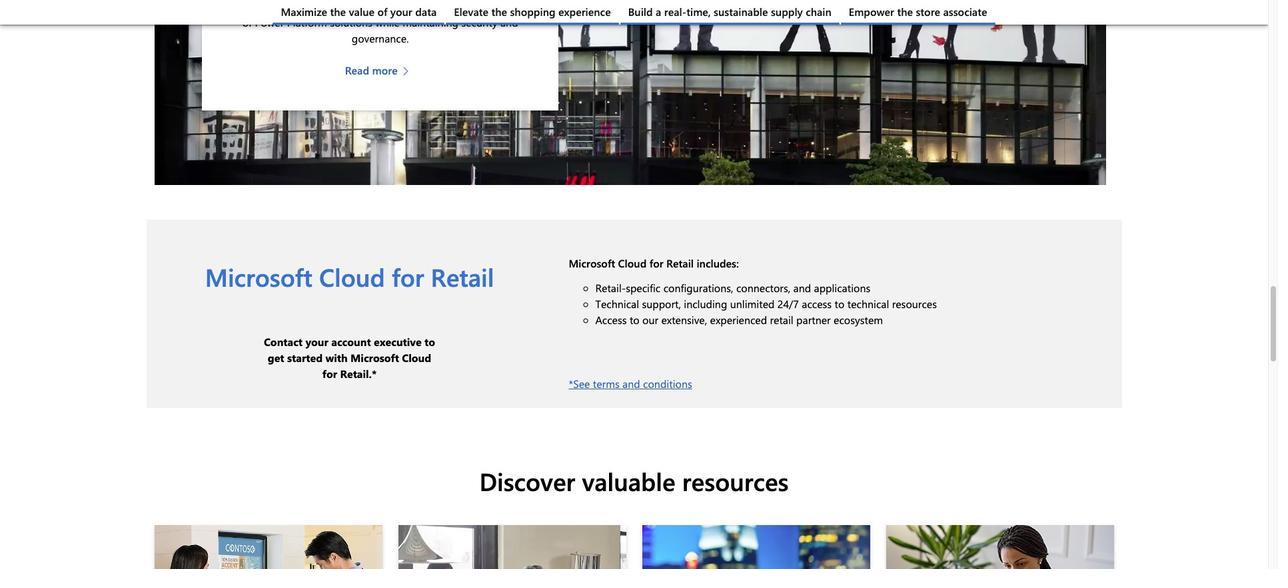 Task type: vqa. For each thing, say whether or not it's contained in the screenshot.
How do I know if my PC or Mac can run Microsoft 365? dropdown button
no



Task type: locate. For each thing, give the bounding box(es) containing it.
discover valuable resources
[[479, 465, 789, 498]]

of down the h&m
[[242, 15, 252, 29]]

platform
[[287, 15, 327, 29]]

cloud up specific
[[618, 256, 647, 270]]

a
[[656, 5, 661, 19]]

microsoft for microsoft cloud for retail
[[205, 260, 313, 293]]

2 the from the left
[[491, 5, 507, 19]]

including
[[684, 297, 727, 311]]

0 horizontal spatial and
[[500, 15, 518, 29]]

discover
[[479, 465, 575, 498]]

0 horizontal spatial of
[[242, 15, 252, 29]]

group
[[269, 0, 298, 13]]

1 vertical spatial resources
[[682, 465, 789, 498]]

1 horizontal spatial for
[[392, 260, 424, 293]]

2 horizontal spatial microsoft
[[569, 256, 615, 270]]

and down the thousands
[[500, 15, 518, 29]]

for for microsoft cloud for retail
[[392, 260, 424, 293]]

1 horizontal spatial cloud
[[402, 351, 431, 365]]

time,
[[687, 5, 711, 19]]

of inside h&m group inspires citizen developers to create thousands of power platform solutions while maintaining security and governance.
[[242, 15, 252, 29]]

for inside "contact your account executive to get started with microsoft cloud for retail.*"
[[322, 367, 337, 381]]

elevate the shopping experience link
[[446, 0, 619, 25]]

the inside the maximize the value of your data link
[[330, 5, 346, 19]]

to up maintaining
[[427, 0, 437, 13]]

to
[[427, 0, 437, 13], [835, 297, 845, 311], [630, 313, 640, 327], [425, 335, 435, 349]]

the inside empower the store associate link
[[897, 5, 913, 19]]

for up specific
[[650, 256, 664, 270]]

and up the 24/7
[[793, 281, 811, 295]]

terms
[[593, 377, 620, 391]]

create
[[440, 0, 469, 13]]

a person wearing ppe holding a tablet and operating a large piece of machinery. image
[[642, 526, 870, 570]]

real-
[[664, 5, 687, 19]]

2 vertical spatial and
[[623, 377, 640, 391]]

0 horizontal spatial the
[[330, 5, 346, 19]]

read
[[345, 63, 369, 77]]

experience
[[558, 5, 611, 19]]

more
[[372, 63, 398, 77]]

store
[[916, 5, 940, 19]]

technical
[[848, 297, 889, 311]]

cloud up account
[[319, 260, 385, 293]]

thousands
[[472, 0, 521, 13]]

value
[[349, 5, 375, 19]]

the for empower
[[897, 5, 913, 19]]

resources
[[892, 297, 937, 311], [682, 465, 789, 498]]

maximize the value of your data link
[[273, 0, 445, 25]]

2 horizontal spatial the
[[897, 5, 913, 19]]

1 vertical spatial and
[[793, 281, 811, 295]]

elevate the shopping experience
[[454, 5, 611, 19]]

valuable
[[582, 465, 676, 498]]

two people having a conversation in a retail store while looking at a screen on the wall displaying product information and a tablet image
[[154, 526, 382, 570]]

of
[[377, 5, 388, 19], [242, 15, 252, 29]]

0 horizontal spatial microsoft
[[205, 260, 313, 293]]

your up started
[[306, 335, 329, 349]]

*see terms and conditions
[[569, 377, 692, 391]]

the for maximize
[[330, 5, 346, 19]]

1 horizontal spatial and
[[623, 377, 640, 391]]

cloud
[[618, 256, 647, 270], [319, 260, 385, 293], [402, 351, 431, 365]]

empower the store associate link
[[841, 0, 995, 25]]

retail.*
[[340, 367, 377, 381]]

for
[[650, 256, 664, 270], [392, 260, 424, 293], [322, 367, 337, 381]]

0 horizontal spatial resources
[[682, 465, 789, 498]]

and inside h&m group inspires citizen developers to create thousands of power platform solutions while maintaining security and governance.
[[500, 15, 518, 29]]

empower the store associate
[[849, 5, 987, 19]]

applications
[[814, 281, 871, 295]]

cloud down executive
[[402, 351, 431, 365]]

experienced
[[710, 313, 767, 327]]

0 horizontal spatial for
[[322, 367, 337, 381]]

retail
[[666, 256, 694, 270], [431, 260, 494, 293]]

shopping
[[510, 5, 556, 19]]

2 horizontal spatial cloud
[[618, 256, 647, 270]]

associate
[[943, 5, 987, 19]]

0 vertical spatial resources
[[892, 297, 937, 311]]

to inside h&m group inspires citizen developers to create thousands of power platform solutions while maintaining security and governance.
[[427, 0, 437, 13]]

the
[[330, 5, 346, 19], [491, 5, 507, 19], [897, 5, 913, 19]]

contact your account executive to get started with microsoft cloud for retail.*
[[264, 335, 435, 381]]

for down 'with'
[[322, 367, 337, 381]]

retail for microsoft cloud for retail
[[431, 260, 494, 293]]

of right "value"
[[377, 5, 388, 19]]

h&m
[[240, 0, 266, 13]]

2 horizontal spatial and
[[793, 281, 811, 295]]

microsoft
[[569, 256, 615, 270], [205, 260, 313, 293], [351, 351, 399, 365]]

unlimited
[[730, 297, 775, 311]]

while
[[375, 15, 400, 29]]

cloud drives digital transformation in manufacturing image
[[886, 526, 1114, 570]]

1 horizontal spatial the
[[491, 5, 507, 19]]

your inside microsoft-cloud-for-retail tab list
[[390, 5, 412, 19]]

technical
[[595, 297, 639, 311]]

0 horizontal spatial cloud
[[319, 260, 385, 293]]

governance.
[[352, 31, 409, 45]]

1 horizontal spatial of
[[377, 5, 388, 19]]

your
[[390, 5, 412, 19], [306, 335, 329, 349]]

and
[[500, 15, 518, 29], [793, 281, 811, 295], [623, 377, 640, 391]]

cloud for microsoft cloud for retail includes:
[[618, 256, 647, 270]]

access
[[595, 313, 627, 327]]

0 vertical spatial your
[[390, 5, 412, 19]]

microsoft cloud for retail includes:
[[569, 256, 739, 270]]

0 horizontal spatial retail
[[431, 260, 494, 293]]

the inside elevate the shopping experience link
[[491, 5, 507, 19]]

1 horizontal spatial resources
[[892, 297, 937, 311]]

0 horizontal spatial your
[[306, 335, 329, 349]]

2 horizontal spatial for
[[650, 256, 664, 270]]

maintaining
[[403, 15, 459, 29]]

build a real-time, sustainable supply chain
[[628, 5, 832, 19]]

get
[[268, 351, 284, 365]]

includes:
[[697, 256, 739, 270]]

elevate
[[454, 5, 489, 19]]

retail-
[[595, 281, 626, 295]]

for up executive
[[392, 260, 424, 293]]

and right terms on the bottom left of page
[[623, 377, 640, 391]]

0 vertical spatial and
[[500, 15, 518, 29]]

1 horizontal spatial retail
[[666, 256, 694, 270]]

to right executive
[[425, 335, 435, 349]]

your left data
[[390, 5, 412, 19]]

1 the from the left
[[330, 5, 346, 19]]

1 vertical spatial your
[[306, 335, 329, 349]]

3 the from the left
[[897, 5, 913, 19]]

for for microsoft cloud for retail includes:
[[650, 256, 664, 270]]

1 horizontal spatial your
[[390, 5, 412, 19]]

with
[[326, 351, 348, 365]]

1 horizontal spatial microsoft
[[351, 351, 399, 365]]

the for elevate
[[491, 5, 507, 19]]



Task type: describe. For each thing, give the bounding box(es) containing it.
partner
[[796, 313, 831, 327]]

your inside "contact your account executive to get started with microsoft cloud for retail.*"
[[306, 335, 329, 349]]

microsoft inside "contact your account executive to get started with microsoft cloud for retail.*"
[[351, 351, 399, 365]]

contact
[[264, 335, 303, 349]]

retail for microsoft cloud for retail includes:
[[666, 256, 694, 270]]

maximize
[[281, 5, 327, 19]]

support,
[[642, 297, 681, 311]]

executive
[[374, 335, 422, 349]]

*see terms and conditions link
[[569, 377, 692, 391]]

power
[[255, 15, 284, 29]]

solutions
[[330, 15, 372, 29]]

microsoft for microsoft cloud for retail includes:
[[569, 256, 615, 270]]

build
[[628, 5, 653, 19]]

extensive,
[[661, 313, 707, 327]]

supply
[[771, 5, 803, 19]]

inspires
[[301, 0, 337, 13]]

to down the applications
[[835, 297, 845, 311]]

two people sitting at a table having a conversation over a laptop. image
[[398, 526, 626, 570]]

account
[[331, 335, 371, 349]]

configurations,
[[664, 281, 733, 295]]

cloud inside "contact your account executive to get started with microsoft cloud for retail.*"
[[402, 351, 431, 365]]

build a real-time, sustainable supply chain link
[[620, 0, 840, 25]]

h&m group inspires citizen developers to create thousands of power platform solutions while maintaining security and governance.
[[240, 0, 521, 45]]

resources inside retail-specific configurations, connectors, and applications technical support, including unlimited 24/7 access to technical resources access to our extensive, experienced retail partner ecosystem
[[892, 297, 937, 311]]

sustainable
[[714, 5, 768, 19]]

specific
[[626, 281, 661, 295]]

*see
[[569, 377, 590, 391]]

security
[[461, 15, 498, 29]]

chain
[[806, 5, 832, 19]]

retail-specific configurations, connectors, and applications technical support, including unlimited 24/7 access to technical resources access to our extensive, experienced retail partner ecosystem
[[595, 281, 937, 327]]

microsoft cloud for retail
[[205, 260, 494, 293]]

microsoft-cloud-for-retail tab list
[[0, 0, 1268, 25]]

conditions
[[643, 377, 692, 391]]

read more link
[[345, 62, 416, 78]]

access
[[802, 297, 832, 311]]

started
[[287, 351, 323, 365]]

data
[[415, 5, 437, 19]]

24/7
[[778, 297, 799, 311]]

citizen
[[340, 0, 370, 13]]

empower
[[849, 5, 894, 19]]

ecosystem
[[834, 313, 883, 327]]

retail
[[770, 313, 794, 327]]

connectors,
[[736, 281, 790, 295]]

to left our
[[630, 313, 640, 327]]

read more
[[345, 63, 398, 77]]

cloud for microsoft cloud for retail
[[319, 260, 385, 293]]

of inside tab list
[[377, 5, 388, 19]]

our
[[643, 313, 659, 327]]

and inside retail-specific configurations, connectors, and applications technical support, including unlimited 24/7 access to technical resources access to our extensive, experienced retail partner ecosystem
[[793, 281, 811, 295]]

developers
[[373, 0, 424, 13]]

maximize the value of your data
[[281, 5, 437, 19]]

to inside "contact your account executive to get started with microsoft cloud for retail.*"
[[425, 335, 435, 349]]



